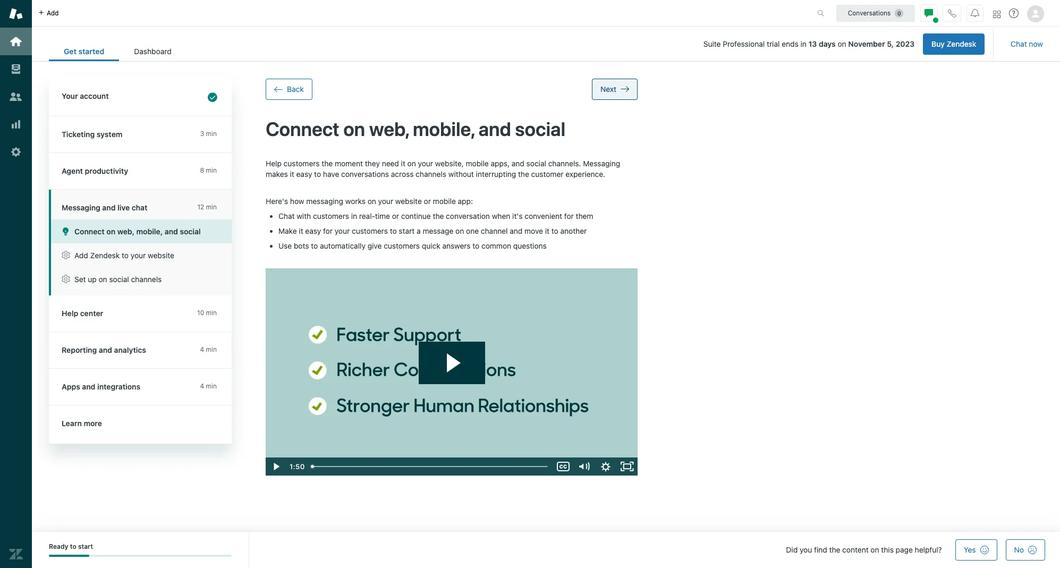 Task type: locate. For each thing, give the bounding box(es) containing it.
4
[[200, 345, 204, 353], [200, 382, 204, 390]]

account
[[80, 91, 109, 100]]

tab list
[[49, 41, 186, 61]]

website inside button
[[148, 251, 174, 260]]

mobile up "without"
[[466, 159, 489, 168]]

social down 12
[[180, 227, 201, 236]]

help
[[266, 159, 282, 168], [62, 309, 78, 318]]

start left 'a'
[[399, 226, 415, 235]]

1 vertical spatial website
[[148, 251, 174, 260]]

views image
[[9, 62, 23, 76]]

1 horizontal spatial mobile,
[[413, 117, 475, 140]]

when
[[492, 212, 510, 221]]

4 min
[[200, 345, 217, 353], [200, 382, 217, 390]]

experience.
[[566, 169, 605, 178]]

footer
[[32, 532, 1060, 568]]

find
[[814, 545, 827, 554]]

0 horizontal spatial connect on web, mobile, and social
[[74, 227, 201, 236]]

conversations
[[341, 169, 389, 178]]

social inside 'help customers the moment they need it on your website, mobile apps, and social channels. messaging makes it easy to have conversations across channels without interrupting the customer experience.'
[[526, 159, 546, 168]]

0 horizontal spatial in
[[351, 212, 357, 221]]

on down 'messaging and live chat'
[[106, 227, 115, 236]]

1 vertical spatial or
[[392, 212, 399, 221]]

next
[[600, 84, 616, 94]]

0 vertical spatial website
[[395, 197, 422, 206]]

1 horizontal spatial connect
[[266, 117, 339, 140]]

them
[[576, 212, 593, 221]]

chat up make
[[278, 212, 295, 221]]

1 horizontal spatial start
[[399, 226, 415, 235]]

0 vertical spatial 4 min
[[200, 345, 217, 353]]

live
[[117, 203, 130, 212]]

web, up need
[[369, 117, 409, 140]]

in inside region
[[351, 212, 357, 221]]

1 vertical spatial 4 min
[[200, 382, 217, 390]]

learn more
[[62, 419, 102, 428]]

0 horizontal spatial web,
[[117, 227, 134, 236]]

1 vertical spatial chat
[[278, 212, 295, 221]]

add zendesk to your website button
[[51, 243, 232, 267]]

and up add zendesk to your website button
[[165, 227, 178, 236]]

for left them
[[564, 212, 574, 221]]

0 vertical spatial channels
[[416, 169, 446, 178]]

mobile,
[[413, 117, 475, 140], [136, 227, 163, 236]]

on
[[838, 39, 846, 48], [343, 117, 365, 140], [407, 159, 416, 168], [368, 197, 376, 206], [455, 226, 464, 235], [106, 227, 115, 236], [99, 275, 107, 284], [871, 545, 879, 554]]

page
[[896, 545, 913, 554]]

1 horizontal spatial messaging
[[583, 159, 620, 168]]

to left have
[[314, 169, 321, 178]]

help up makes
[[266, 159, 282, 168]]

help for help customers the moment they need it on your website, mobile apps, and social channels. messaging makes it easy to have conversations across channels without interrupting the customer experience.
[[266, 159, 282, 168]]

mobile inside 'help customers the moment they need it on your website, mobile apps, and social channels. messaging makes it easy to have conversations across channels without interrupting the customer experience.'
[[466, 159, 489, 168]]

0 vertical spatial start
[[399, 226, 415, 235]]

get started
[[64, 47, 104, 56]]

social up channels. on the right of the page
[[515, 117, 565, 140]]

to inside 'help customers the moment they need it on your website, mobile apps, and social channels. messaging makes it easy to have conversations across channels without interrupting the customer experience.'
[[314, 169, 321, 178]]

website inside region
[[395, 197, 422, 206]]

zendesk for add
[[90, 251, 120, 260]]

zendesk inside button
[[90, 251, 120, 260]]

2 min from the top
[[206, 166, 217, 174]]

1 horizontal spatial connect on web, mobile, and social
[[266, 117, 565, 140]]

the up have
[[322, 159, 333, 168]]

0 vertical spatial messaging
[[583, 159, 620, 168]]

zendesk right buy
[[947, 39, 976, 48]]

on right the days
[[838, 39, 846, 48]]

0 horizontal spatial zendesk
[[90, 251, 120, 260]]

to inside button
[[122, 251, 129, 260]]

website up continue
[[395, 197, 422, 206]]

channels.
[[548, 159, 581, 168]]

1 min from the top
[[206, 130, 217, 138]]

it right move
[[545, 226, 549, 235]]

1 vertical spatial channels
[[131, 275, 162, 284]]

connect inside button
[[74, 227, 105, 236]]

your
[[418, 159, 433, 168], [378, 197, 393, 206], [335, 226, 350, 235], [131, 251, 146, 260]]

0 vertical spatial help
[[266, 159, 282, 168]]

social inside button
[[180, 227, 201, 236]]

it right make
[[299, 226, 303, 235]]

in left real-
[[351, 212, 357, 221]]

chat now
[[1011, 39, 1043, 48]]

channels down website, at left
[[416, 169, 446, 178]]

section
[[195, 33, 985, 55]]

5 min from the top
[[206, 345, 217, 353]]

to up set up on social channels
[[122, 251, 129, 260]]

buy zendesk button
[[923, 33, 985, 55]]

1 horizontal spatial for
[[564, 212, 574, 221]]

3 min from the top
[[206, 203, 217, 211]]

customers up makes
[[284, 159, 320, 168]]

on up across
[[407, 159, 416, 168]]

admin image
[[9, 145, 23, 159]]

this
[[881, 545, 894, 554]]

connect on web, mobile, and social button
[[51, 219, 232, 243]]

1 horizontal spatial chat
[[1011, 39, 1027, 48]]

yes
[[964, 545, 976, 554]]

add
[[47, 9, 59, 17]]

mobile, inside content-title region
[[413, 117, 475, 140]]

customers down real-
[[352, 226, 388, 235]]

your left website, at left
[[418, 159, 433, 168]]

social down "add zendesk to your website"
[[109, 275, 129, 284]]

mobile
[[466, 159, 489, 168], [433, 197, 456, 206]]

social inside content-title region
[[515, 117, 565, 140]]

0 horizontal spatial mobile,
[[136, 227, 163, 236]]

zendesk inside button
[[947, 39, 976, 48]]

easy left have
[[296, 169, 312, 178]]

your down connect on web, mobile, and social button
[[131, 251, 146, 260]]

social up customer
[[526, 159, 546, 168]]

progress-bar progress bar
[[49, 555, 232, 557]]

to
[[314, 169, 321, 178], [390, 226, 397, 235], [551, 226, 558, 235], [311, 241, 318, 250], [473, 241, 479, 250], [122, 251, 129, 260], [70, 543, 76, 550]]

0 horizontal spatial or
[[392, 212, 399, 221]]

1 vertical spatial mobile
[[433, 197, 456, 206]]

no button
[[1006, 539, 1045, 561]]

content-title region
[[266, 117, 638, 141]]

0 horizontal spatial help
[[62, 309, 78, 318]]

0 vertical spatial 4
[[200, 345, 204, 353]]

help inside 'help customers the moment they need it on your website, mobile apps, and social channels. messaging makes it easy to have conversations across channels without interrupting the customer experience.'
[[266, 159, 282, 168]]

and up apps, on the top left of page
[[479, 117, 511, 140]]

1 horizontal spatial help
[[266, 159, 282, 168]]

0 vertical spatial connect
[[266, 117, 339, 140]]

0 horizontal spatial website
[[148, 251, 174, 260]]

easy inside 'help customers the moment they need it on your website, mobile apps, and social channels. messaging makes it easy to have conversations across channels without interrupting the customer experience.'
[[296, 169, 312, 178]]

your inside button
[[131, 251, 146, 260]]

1 vertical spatial messaging
[[62, 203, 100, 212]]

app:
[[458, 197, 473, 206]]

get started image
[[9, 35, 23, 48]]

now
[[1029, 39, 1043, 48]]

main element
[[0, 0, 32, 568]]

mobile, up add zendesk to your website button
[[136, 227, 163, 236]]

connect on web, mobile, and social
[[266, 117, 565, 140], [74, 227, 201, 236]]

without
[[448, 169, 474, 178]]

it up across
[[401, 159, 405, 168]]

1 vertical spatial in
[[351, 212, 357, 221]]

min
[[206, 130, 217, 138], [206, 166, 217, 174], [206, 203, 217, 211], [206, 309, 217, 317], [206, 345, 217, 353], [206, 382, 217, 390]]

and right apps, on the top left of page
[[512, 159, 524, 168]]

min for apps and integrations
[[206, 382, 217, 390]]

move
[[525, 226, 543, 235]]

6 min from the top
[[206, 382, 217, 390]]

messaging up experience.
[[583, 159, 620, 168]]

0 vertical spatial easy
[[296, 169, 312, 178]]

connect down back
[[266, 117, 339, 140]]

buy
[[932, 39, 945, 48]]

1 horizontal spatial channels
[[416, 169, 446, 178]]

1 horizontal spatial mobile
[[466, 159, 489, 168]]

connect on web, mobile, and social down chat
[[74, 227, 201, 236]]

on left one
[[455, 226, 464, 235]]

and left live
[[102, 203, 116, 212]]

0 horizontal spatial chat
[[278, 212, 295, 221]]

start up progress bar 'image'
[[78, 543, 93, 550]]

channels inside 'help customers the moment they need it on your website, mobile apps, and social channels. messaging makes it easy to have conversations across channels without interrupting the customer experience.'
[[416, 169, 446, 178]]

chat now button
[[1002, 33, 1052, 55]]

connect up add
[[74, 227, 105, 236]]

web, inside content-title region
[[369, 117, 409, 140]]

min for messaging and live chat
[[206, 203, 217, 211]]

agent
[[62, 166, 83, 175]]

website
[[395, 197, 422, 206], [148, 251, 174, 260]]

1 horizontal spatial web,
[[369, 117, 409, 140]]

content
[[842, 545, 869, 554]]

1 horizontal spatial website
[[395, 197, 422, 206]]

1 4 from the top
[[200, 345, 204, 353]]

0 horizontal spatial for
[[323, 226, 333, 235]]

social
[[515, 117, 565, 140], [526, 159, 546, 168], [180, 227, 201, 236], [109, 275, 129, 284]]

give
[[368, 241, 382, 250]]

integrations
[[97, 382, 140, 391]]

trial
[[767, 39, 780, 48]]

connect on web, mobile, and social up need
[[266, 117, 565, 140]]

0 vertical spatial web,
[[369, 117, 409, 140]]

on up moment
[[343, 117, 365, 140]]

to down one
[[473, 241, 479, 250]]

web,
[[369, 117, 409, 140], [117, 227, 134, 236]]

0 horizontal spatial channels
[[131, 275, 162, 284]]

messaging down "agent"
[[62, 203, 100, 212]]

chat inside button
[[1011, 39, 1027, 48]]

and
[[479, 117, 511, 140], [512, 159, 524, 168], [102, 203, 116, 212], [510, 226, 522, 235], [165, 227, 178, 236], [99, 345, 112, 354], [82, 382, 95, 391]]

1 vertical spatial mobile,
[[136, 227, 163, 236]]

answers
[[442, 241, 471, 250]]

on left this
[[871, 545, 879, 554]]

continue
[[401, 212, 431, 221]]

to left another in the right of the page
[[551, 226, 558, 235]]

0 vertical spatial or
[[424, 197, 431, 206]]

mobile up chat with customers in real-time or continue the conversation when it's convenient for them
[[433, 197, 456, 206]]

dashboard tab
[[119, 41, 186, 61]]

easy down with
[[305, 226, 321, 235]]

0 vertical spatial in
[[800, 39, 807, 48]]

channels down add zendesk to your website button
[[131, 275, 162, 284]]

1 horizontal spatial or
[[424, 197, 431, 206]]

on inside button
[[99, 275, 107, 284]]

1 vertical spatial zendesk
[[90, 251, 120, 260]]

suite
[[703, 39, 721, 48]]

help left center
[[62, 309, 78, 318]]

1 vertical spatial help
[[62, 309, 78, 318]]

0 vertical spatial zendesk
[[947, 39, 976, 48]]

buy zendesk
[[932, 39, 976, 48]]

chat left the now
[[1011, 39, 1027, 48]]

yes button
[[955, 539, 997, 561]]

1 vertical spatial connect
[[74, 227, 105, 236]]

november
[[848, 39, 885, 48]]

zendesk right add
[[90, 251, 120, 260]]

reporting and analytics
[[62, 345, 146, 354]]

for up automatically
[[323, 226, 333, 235]]

set up on social channels button
[[51, 267, 232, 291]]

easy
[[296, 169, 312, 178], [305, 226, 321, 235]]

0 vertical spatial mobile,
[[413, 117, 475, 140]]

1 vertical spatial web,
[[117, 227, 134, 236]]

or up chat with customers in real-time or continue the conversation when it's convenient for them
[[424, 197, 431, 206]]

0 horizontal spatial start
[[78, 543, 93, 550]]

1 vertical spatial 4
[[200, 382, 204, 390]]

in left 13
[[800, 39, 807, 48]]

1 vertical spatial connect on web, mobile, and social
[[74, 227, 201, 236]]

and inside content-title region
[[479, 117, 511, 140]]

help for help center
[[62, 309, 78, 318]]

0 vertical spatial mobile
[[466, 159, 489, 168]]

no
[[1014, 545, 1024, 554]]

with
[[297, 212, 311, 221]]

mobile, up website, at left
[[413, 117, 475, 140]]

web, up "add zendesk to your website"
[[117, 227, 134, 236]]

social inside button
[[109, 275, 129, 284]]

messaging
[[583, 159, 620, 168], [62, 203, 100, 212]]

2 4 from the top
[[200, 382, 204, 390]]

0 vertical spatial chat
[[1011, 39, 1027, 48]]

video thumbnail image
[[266, 268, 638, 476], [266, 268, 638, 476]]

0 vertical spatial connect on web, mobile, and social
[[266, 117, 565, 140]]

to up progress bar 'image'
[[70, 543, 76, 550]]

or right 'time'
[[392, 212, 399, 221]]

8 min
[[200, 166, 217, 174]]

suite professional trial ends in 13 days on november 5, 2023
[[703, 39, 915, 48]]

apps and integrations
[[62, 382, 140, 391]]

conversations
[[848, 9, 891, 17]]

website down connect on web, mobile, and social button
[[148, 251, 174, 260]]

or
[[424, 197, 431, 206], [392, 212, 399, 221]]

learn more button
[[49, 405, 230, 442]]

chat for chat with customers in real-time or continue the conversation when it's convenient for them
[[278, 212, 295, 221]]

1 4 min from the top
[[200, 345, 217, 353]]

1 horizontal spatial zendesk
[[947, 39, 976, 48]]

1 horizontal spatial in
[[800, 39, 807, 48]]

0 horizontal spatial connect
[[74, 227, 105, 236]]

connect on web, mobile, and social inside button
[[74, 227, 201, 236]]

customers down messaging at the top left of page
[[313, 212, 349, 221]]

min for reporting and analytics
[[206, 345, 217, 353]]

2 4 min from the top
[[200, 382, 217, 390]]

region
[[266, 158, 638, 476]]

your up 'time'
[[378, 197, 393, 206]]

quick
[[422, 241, 440, 250]]

4 min for analytics
[[200, 345, 217, 353]]

connect
[[266, 117, 339, 140], [74, 227, 105, 236]]

on right "up"
[[99, 275, 107, 284]]

zendesk
[[947, 39, 976, 48], [90, 251, 120, 260]]

4 min from the top
[[206, 309, 217, 317]]

back button
[[266, 79, 312, 100]]



Task type: describe. For each thing, give the bounding box(es) containing it.
and left analytics
[[99, 345, 112, 354]]

ready
[[49, 543, 68, 550]]

to down 'time'
[[390, 226, 397, 235]]

3
[[200, 130, 204, 138]]

the right find
[[829, 545, 840, 554]]

reporting image
[[9, 117, 23, 131]]

website,
[[435, 159, 464, 168]]

10 min
[[197, 309, 217, 317]]

helpful?
[[915, 545, 942, 554]]

the up message at the top left of page
[[433, 212, 444, 221]]

chat
[[132, 203, 147, 212]]

use bots to automatically give customers quick answers to common questions
[[278, 241, 547, 250]]

zendesk support image
[[9, 7, 23, 21]]

messaging and live chat
[[62, 203, 147, 212]]

reporting
[[62, 345, 97, 354]]

system
[[97, 130, 122, 139]]

and inside 'help customers the moment they need it on your website, mobile apps, and social channels. messaging makes it easy to have conversations across channels without interrupting the customer experience.'
[[512, 159, 524, 168]]

agent productivity
[[62, 166, 128, 175]]

apps
[[62, 382, 80, 391]]

one
[[466, 226, 479, 235]]

10
[[197, 309, 204, 317]]

your inside 'help customers the moment they need it on your website, mobile apps, and social channels. messaging makes it easy to have conversations across channels without interrupting the customer experience.'
[[418, 159, 433, 168]]

works
[[345, 197, 366, 206]]

0 vertical spatial for
[[564, 212, 574, 221]]

8
[[200, 166, 204, 174]]

real-
[[359, 212, 375, 221]]

days
[[819, 39, 836, 48]]

the left customer
[[518, 169, 529, 178]]

started
[[78, 47, 104, 56]]

5,
[[887, 39, 894, 48]]

4 min for integrations
[[200, 382, 217, 390]]

your up automatically
[[335, 226, 350, 235]]

and down it's
[[510, 226, 522, 235]]

button displays agent's chat status as online. image
[[925, 9, 933, 17]]

12
[[197, 203, 204, 211]]

conversations button
[[836, 5, 915, 22]]

bots
[[294, 241, 309, 250]]

your account heading
[[49, 78, 232, 116]]

min for ticketing system
[[206, 130, 217, 138]]

zendesk products image
[[993, 10, 1001, 18]]

ready to start
[[49, 543, 93, 550]]

common
[[481, 241, 511, 250]]

13
[[809, 39, 817, 48]]

across
[[391, 169, 414, 178]]

conversation
[[446, 212, 490, 221]]

region containing help customers the moment they need it on your website, mobile apps, and social channels. messaging makes it easy to have conversations across channels without interrupting the customer experience.
[[266, 158, 638, 476]]

min for help center
[[206, 309, 217, 317]]

chat for chat now
[[1011, 39, 1027, 48]]

mobile, inside button
[[136, 227, 163, 236]]

channel
[[481, 226, 508, 235]]

on inside region
[[343, 117, 365, 140]]

dashboard
[[134, 47, 171, 56]]

professional
[[723, 39, 765, 48]]

to right bots
[[311, 241, 318, 250]]

automatically
[[320, 241, 366, 250]]

another
[[560, 226, 587, 235]]

customers down 'a'
[[384, 241, 420, 250]]

a
[[417, 226, 421, 235]]

4 for apps and integrations
[[200, 382, 204, 390]]

customer
[[531, 169, 564, 178]]

back
[[287, 84, 304, 94]]

1 vertical spatial start
[[78, 543, 93, 550]]

0 horizontal spatial messaging
[[62, 203, 100, 212]]

it's
[[512, 212, 523, 221]]

section containing suite professional trial ends in
[[195, 33, 985, 55]]

chat with customers in real-time or continue the conversation when it's convenient for them
[[278, 212, 593, 221]]

on inside button
[[106, 227, 115, 236]]

analytics
[[114, 345, 146, 354]]

time
[[375, 212, 390, 221]]

add zendesk to your website
[[74, 251, 174, 260]]

customers image
[[9, 90, 23, 104]]

zendesk image
[[9, 547, 23, 561]]

customers inside 'help customers the moment they need it on your website, mobile apps, and social channels. messaging makes it easy to have conversations across channels without interrupting the customer experience.'
[[284, 159, 320, 168]]

get help image
[[1009, 9, 1019, 18]]

progress bar image
[[49, 555, 90, 557]]

help customers the moment they need it on your website, mobile apps, and social channels. messaging makes it easy to have conversations across channels without interrupting the customer experience.
[[266, 159, 620, 178]]

get
[[64, 47, 76, 56]]

your
[[62, 91, 78, 100]]

video element
[[266, 268, 638, 476]]

channels inside set up on social channels button
[[131, 275, 162, 284]]

have
[[323, 169, 339, 178]]

your account
[[62, 91, 109, 100]]

message
[[423, 226, 453, 235]]

and right apps
[[82, 382, 95, 391]]

your account button
[[49, 78, 230, 116]]

make
[[278, 226, 297, 235]]

2023
[[896, 39, 915, 48]]

and inside button
[[165, 227, 178, 236]]

min for agent productivity
[[206, 166, 217, 174]]

apps,
[[491, 159, 510, 168]]

in inside section
[[800, 39, 807, 48]]

4 for reporting and analytics
[[200, 345, 204, 353]]

1 vertical spatial easy
[[305, 226, 321, 235]]

set up on social channels
[[74, 275, 162, 284]]

ticketing
[[62, 130, 95, 139]]

November 5, 2023 text field
[[848, 39, 915, 48]]

did you find the content on this page helpful?
[[786, 545, 942, 554]]

on up real-
[[368, 197, 376, 206]]

0 horizontal spatial mobile
[[433, 197, 456, 206]]

3 min
[[200, 130, 217, 138]]

up
[[88, 275, 97, 284]]

did
[[786, 545, 798, 554]]

messaging inside 'help customers the moment they need it on your website, mobile apps, and social channels. messaging makes it easy to have conversations across channels without interrupting the customer experience.'
[[583, 159, 620, 168]]

interrupting
[[476, 169, 516, 178]]

set
[[74, 275, 86, 284]]

zendesk for buy
[[947, 39, 976, 48]]

web, inside button
[[117, 227, 134, 236]]

1 vertical spatial for
[[323, 226, 333, 235]]

it right makes
[[290, 169, 294, 178]]

12 min
[[197, 203, 217, 211]]

questions
[[513, 241, 547, 250]]

here's
[[266, 197, 288, 206]]

help center
[[62, 309, 103, 318]]

add
[[74, 251, 88, 260]]

learn
[[62, 419, 82, 428]]

connect inside content-title region
[[266, 117, 339, 140]]

convenient
[[525, 212, 562, 221]]

footer containing did you find the content on this page helpful?
[[32, 532, 1060, 568]]

moment
[[335, 159, 363, 168]]

makes
[[266, 169, 288, 178]]

center
[[80, 309, 103, 318]]

they
[[365, 159, 380, 168]]

make it easy for your customers to start a message on one channel and move it to another
[[278, 226, 587, 235]]

notifications image
[[971, 9, 979, 17]]

tab list containing get started
[[49, 41, 186, 61]]

connect on web, mobile, and social inside content-title region
[[266, 117, 565, 140]]

on inside 'help customers the moment they need it on your website, mobile apps, and social channels. messaging makes it easy to have conversations across channels without interrupting the customer experience.'
[[407, 159, 416, 168]]

here's how messaging works on your website or mobile app:
[[266, 197, 473, 206]]

next button
[[592, 79, 638, 100]]

use
[[278, 241, 292, 250]]



Task type: vqa. For each thing, say whether or not it's contained in the screenshot.
1st #1 from the bottom
no



